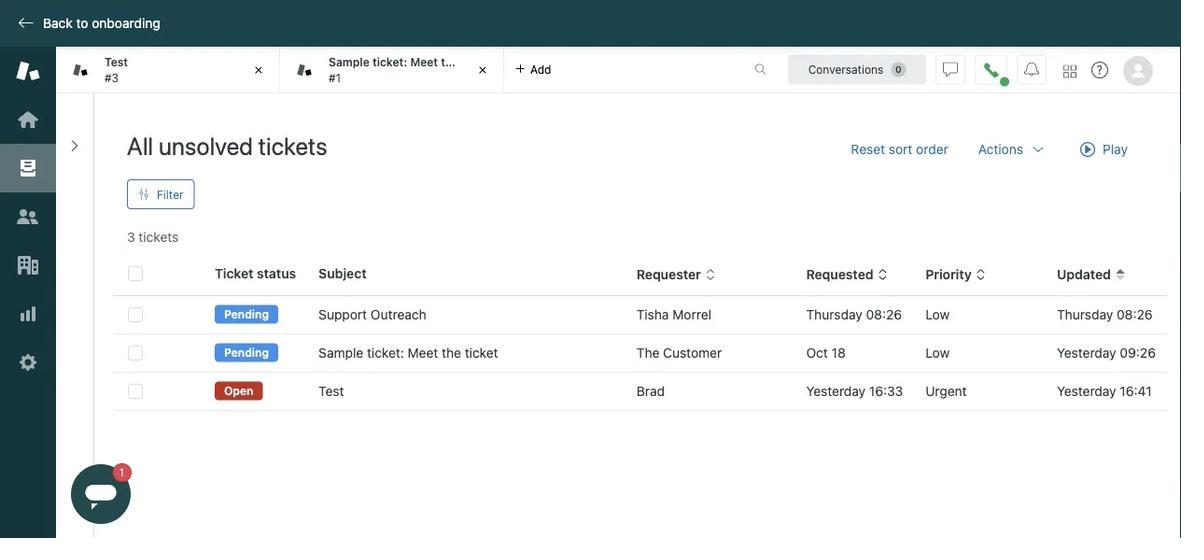 Task type: vqa. For each thing, say whether or not it's contained in the screenshot.
the Reset
yes



Task type: describe. For each thing, give the bounding box(es) containing it.
admin image
[[16, 350, 40, 375]]

updated button
[[1058, 266, 1127, 283]]

the for sample ticket: meet the ticket
[[442, 345, 462, 361]]

get started image
[[16, 107, 40, 132]]

urgent
[[926, 384, 968, 399]]

row containing sample ticket: meet the ticket
[[113, 334, 1168, 372]]

test for test
[[319, 384, 344, 399]]

zendesk products image
[[1064, 65, 1077, 78]]

low for thursday 08:26
[[926, 307, 950, 322]]

yesterday for yesterday 16:33
[[807, 384, 866, 399]]

status
[[257, 266, 296, 281]]

row containing support outreach
[[113, 296, 1168, 334]]

test link
[[319, 382, 344, 401]]

sample for sample ticket: meet the ticket
[[319, 345, 364, 361]]

1 08:26 from the left
[[867, 307, 903, 322]]

morrel
[[673, 307, 712, 322]]

requested
[[807, 267, 874, 282]]

requested button
[[807, 266, 889, 283]]

order
[[917, 142, 949, 157]]

conversations
[[809, 63, 884, 76]]

conversations button
[[789, 55, 927, 85]]

sample for sample ticket: meet the ticket #1
[[329, 56, 370, 69]]

tabs tab list
[[56, 47, 735, 93]]

18
[[832, 345, 846, 361]]

all
[[127, 131, 153, 160]]

ticket
[[215, 266, 254, 281]]

back
[[43, 15, 73, 31]]

filter button
[[127, 179, 195, 209]]

the
[[637, 345, 660, 361]]

tab containing test
[[56, 47, 280, 93]]

notifications image
[[1025, 62, 1040, 77]]

back to onboarding link
[[0, 15, 170, 32]]

sample ticket: meet the ticket link
[[319, 344, 499, 363]]

reset sort order
[[852, 142, 949, 157]]

ticket for sample ticket: meet the ticket
[[465, 345, 499, 361]]

unsolved
[[159, 131, 253, 160]]

1 thursday 08:26 from the left
[[807, 307, 903, 322]]

ticket: for sample ticket: meet the ticket #1
[[373, 56, 408, 69]]

ticket for sample ticket: meet the ticket #1
[[462, 56, 493, 69]]

yesterday for yesterday 16:41
[[1058, 384, 1117, 399]]

reporting image
[[16, 302, 40, 326]]

0 vertical spatial tickets
[[259, 131, 328, 160]]

09:26
[[1121, 345, 1157, 361]]

filter
[[157, 188, 184, 201]]

add
[[531, 63, 552, 76]]

open
[[224, 384, 254, 397]]

outreach
[[371, 307, 427, 322]]

onboarding
[[92, 15, 160, 31]]

oct 18
[[807, 345, 846, 361]]

yesterday 16:33
[[807, 384, 904, 399]]

test #3
[[105, 56, 128, 84]]

requester button
[[637, 266, 716, 283]]

all unsolved tickets
[[127, 131, 328, 160]]

customer
[[664, 345, 722, 361]]



Task type: locate. For each thing, give the bounding box(es) containing it.
ticket: inside sample ticket: meet the ticket #1
[[373, 56, 408, 69]]

sample ticket: meet the ticket
[[319, 345, 499, 361]]

2 row from the top
[[113, 334, 1168, 372]]

row containing test
[[113, 372, 1168, 411]]

yesterday down "18"
[[807, 384, 866, 399]]

1 row from the top
[[113, 296, 1168, 334]]

2 low from the top
[[926, 345, 950, 361]]

close image for test
[[249, 61, 268, 79]]

0 horizontal spatial thursday
[[807, 307, 863, 322]]

0 vertical spatial test
[[105, 56, 128, 69]]

2 close image from the left
[[474, 61, 492, 79]]

oct
[[807, 345, 829, 361]]

test up #3
[[105, 56, 128, 69]]

0 vertical spatial ticket:
[[373, 56, 408, 69]]

thursday down the updated at the right of the page
[[1058, 307, 1114, 322]]

row up 'brad'
[[113, 334, 1168, 372]]

customers image
[[16, 205, 40, 229]]

08:26 up 09:26
[[1118, 307, 1154, 322]]

tab
[[56, 47, 280, 93], [280, 47, 505, 93]]

08:26 down requested button
[[867, 307, 903, 322]]

1 horizontal spatial tickets
[[259, 131, 328, 160]]

1 close image from the left
[[249, 61, 268, 79]]

1 vertical spatial test
[[319, 384, 344, 399]]

priority
[[926, 267, 972, 282]]

the customer
[[637, 345, 722, 361]]

support outreach link
[[319, 306, 427, 324]]

2 pending from the top
[[224, 346, 269, 359]]

thursday 08:26 down requested button
[[807, 307, 903, 322]]

thursday
[[807, 307, 863, 322], [1058, 307, 1114, 322]]

0 vertical spatial ticket
[[462, 56, 493, 69]]

ticket:
[[373, 56, 408, 69], [367, 345, 404, 361]]

reset sort order button
[[837, 131, 964, 168]]

ticket: for sample ticket: meet the ticket
[[367, 345, 404, 361]]

0 horizontal spatial thursday 08:26
[[807, 307, 903, 322]]

0 horizontal spatial test
[[105, 56, 128, 69]]

0 horizontal spatial 08:26
[[867, 307, 903, 322]]

ticket
[[462, 56, 493, 69], [465, 345, 499, 361]]

1 horizontal spatial test
[[319, 384, 344, 399]]

the
[[441, 56, 459, 69], [442, 345, 462, 361]]

close image
[[249, 61, 268, 79], [474, 61, 492, 79]]

#1
[[329, 71, 341, 84]]

zendesk support image
[[16, 59, 40, 83]]

test for test #3
[[105, 56, 128, 69]]

pending for sample ticket: meet the ticket
[[224, 346, 269, 359]]

1 vertical spatial tickets
[[139, 229, 179, 245]]

subject
[[319, 266, 367, 281]]

priority button
[[926, 266, 987, 283]]

pending up open
[[224, 346, 269, 359]]

the inside sample ticket: meet the ticket #1
[[441, 56, 459, 69]]

1 vertical spatial low
[[926, 345, 950, 361]]

play
[[1104, 142, 1129, 157]]

meet
[[411, 56, 438, 69], [408, 345, 439, 361]]

1 horizontal spatial thursday
[[1058, 307, 1114, 322]]

1 pending from the top
[[224, 308, 269, 321]]

0 vertical spatial sample
[[329, 56, 370, 69]]

1 vertical spatial meet
[[408, 345, 439, 361]]

play button
[[1065, 131, 1145, 168]]

support
[[319, 307, 367, 322]]

1 vertical spatial pending
[[224, 346, 269, 359]]

row up the
[[113, 296, 1168, 334]]

close image left the #1
[[249, 61, 268, 79]]

requester
[[637, 267, 702, 282]]

row down the
[[113, 372, 1168, 411]]

2 08:26 from the left
[[1118, 307, 1154, 322]]

tickets right 3
[[139, 229, 179, 245]]

back to onboarding
[[43, 15, 160, 31]]

close image left add dropdown button
[[474, 61, 492, 79]]

brad
[[637, 384, 665, 399]]

updated
[[1058, 267, 1112, 282]]

close image for sample ticket: meet the ticket
[[474, 61, 492, 79]]

sample up the #1
[[329, 56, 370, 69]]

meet inside row
[[408, 345, 439, 361]]

pending for support outreach
[[224, 308, 269, 321]]

ticket status
[[215, 266, 296, 281]]

tickets right unsolved
[[259, 131, 328, 160]]

low for oct 18
[[926, 345, 950, 361]]

main element
[[0, 47, 56, 538]]

sort
[[889, 142, 913, 157]]

views image
[[16, 156, 40, 180]]

yesterday for yesterday 09:26
[[1058, 345, 1117, 361]]

0 vertical spatial low
[[926, 307, 950, 322]]

actions button
[[964, 131, 1061, 168]]

yesterday 09:26
[[1058, 345, 1157, 361]]

1 thursday from the left
[[807, 307, 863, 322]]

0 vertical spatial pending
[[224, 308, 269, 321]]

the inside row
[[442, 345, 462, 361]]

pending down the ticket status
[[224, 308, 269, 321]]

support outreach
[[319, 307, 427, 322]]

1 vertical spatial ticket:
[[367, 345, 404, 361]]

tisha
[[637, 307, 669, 322]]

thursday 08:26
[[807, 307, 903, 322], [1058, 307, 1154, 322]]

reset
[[852, 142, 886, 157]]

meet for sample ticket: meet the ticket #1
[[411, 56, 438, 69]]

thursday up "18"
[[807, 307, 863, 322]]

2 thursday from the left
[[1058, 307, 1114, 322]]

test
[[105, 56, 128, 69], [319, 384, 344, 399]]

3 tickets
[[127, 229, 179, 245]]

the for sample ticket: meet the ticket #1
[[441, 56, 459, 69]]

actions
[[979, 142, 1024, 157]]

0 horizontal spatial tickets
[[139, 229, 179, 245]]

meet for sample ticket: meet the ticket
[[408, 345, 439, 361]]

low
[[926, 307, 950, 322], [926, 345, 950, 361]]

yesterday
[[1058, 345, 1117, 361], [807, 384, 866, 399], [1058, 384, 1117, 399]]

sample ticket: meet the ticket #1
[[329, 56, 493, 84]]

yesterday 16:41
[[1058, 384, 1153, 399]]

pending
[[224, 308, 269, 321], [224, 346, 269, 359]]

expand views pane image
[[67, 138, 82, 153]]

2 thursday 08:26 from the left
[[1058, 307, 1154, 322]]

16:33
[[870, 384, 904, 399]]

ticket inside sample ticket: meet the ticket #1
[[462, 56, 493, 69]]

1 tab from the left
[[56, 47, 280, 93]]

0 horizontal spatial close image
[[249, 61, 268, 79]]

tisha morrel
[[637, 307, 712, 322]]

add button
[[505, 47, 563, 93]]

yesterday down yesterday 09:26
[[1058, 384, 1117, 399]]

get help image
[[1092, 62, 1109, 78]]

test down support
[[319, 384, 344, 399]]

16:41
[[1121, 384, 1153, 399]]

1 low from the top
[[926, 307, 950, 322]]

3
[[127, 229, 135, 245]]

1 horizontal spatial thursday 08:26
[[1058, 307, 1154, 322]]

tickets
[[259, 131, 328, 160], [139, 229, 179, 245]]

1 horizontal spatial 08:26
[[1118, 307, 1154, 322]]

1 vertical spatial the
[[442, 345, 462, 361]]

thursday 08:26 up yesterday 09:26
[[1058, 307, 1154, 322]]

1 vertical spatial sample
[[319, 345, 364, 361]]

2 tab from the left
[[280, 47, 505, 93]]

sample inside sample ticket: meet the ticket #1
[[329, 56, 370, 69]]

3 row from the top
[[113, 372, 1168, 411]]

button displays agent's chat status as invisible. image
[[944, 62, 959, 77]]

sample
[[329, 56, 370, 69], [319, 345, 364, 361]]

0 vertical spatial meet
[[411, 56, 438, 69]]

row
[[113, 296, 1168, 334], [113, 334, 1168, 372], [113, 372, 1168, 411]]

meet inside sample ticket: meet the ticket #1
[[411, 56, 438, 69]]

yesterday up yesterday 16:41
[[1058, 345, 1117, 361]]

1 vertical spatial ticket
[[465, 345, 499, 361]]

test inside tab
[[105, 56, 128, 69]]

organizations image
[[16, 253, 40, 278]]

08:26
[[867, 307, 903, 322], [1118, 307, 1154, 322]]

zendesk image
[[0, 536, 56, 538]]

low up urgent
[[926, 345, 950, 361]]

sample down support
[[319, 345, 364, 361]]

tab containing sample ticket: meet the ticket
[[280, 47, 505, 93]]

low down priority
[[926, 307, 950, 322]]

to
[[76, 15, 88, 31]]

#3
[[105, 71, 119, 84]]

1 horizontal spatial close image
[[474, 61, 492, 79]]

0 vertical spatial the
[[441, 56, 459, 69]]



